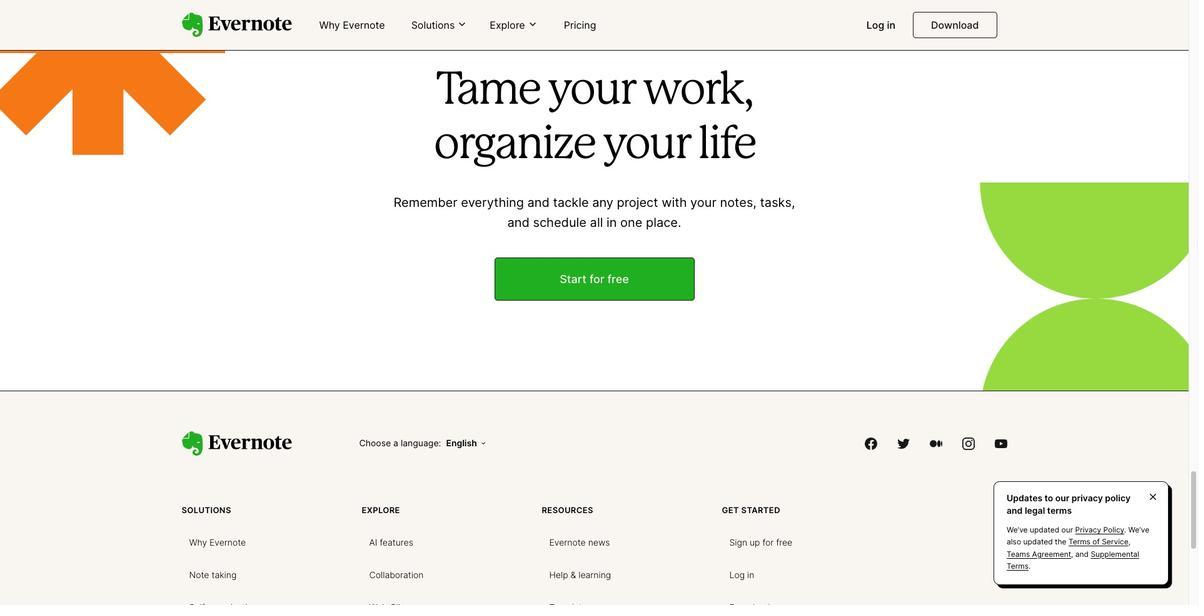 Task type: vqa. For each thing, say whether or not it's contained in the screenshot.
Forum link
no



Task type: describe. For each thing, give the bounding box(es) containing it.
. for .
[[1029, 561, 1031, 571]]

for inside "link"
[[590, 273, 605, 286]]

privacy
[[1075, 525, 1101, 535]]

1 vertical spatial why
[[189, 537, 207, 548]]

. we've also updated the
[[1007, 525, 1150, 547]]

english
[[446, 438, 477, 449]]

1 horizontal spatial why evernote link
[[312, 14, 393, 38]]

and inside updates to our privacy policy and legal terms
[[1007, 505, 1023, 516]]

0 vertical spatial why evernote
[[319, 19, 385, 31]]

the
[[1055, 537, 1067, 547]]

language:
[[401, 438, 441, 449]]

supplemental terms
[[1007, 549, 1139, 571]]

all
[[590, 215, 603, 230]]

collaboration
[[369, 570, 424, 580]]

service
[[1102, 537, 1129, 547]]

pricing
[[564, 19, 596, 31]]

1 horizontal spatial log in
[[867, 19, 896, 31]]

updates
[[1007, 493, 1043, 503]]

to
[[1045, 493, 1053, 503]]

updated inside . we've also updated the
[[1023, 537, 1053, 547]]

0 vertical spatial updated
[[1030, 525, 1060, 535]]

evernote news link
[[542, 532, 618, 552]]

and inside terms of service , teams agreement , and
[[1076, 549, 1089, 559]]

our for privacy
[[1056, 493, 1070, 503]]

organize
[[434, 124, 595, 167]]

1 evernote logo image from the top
[[182, 13, 292, 37]]

explore button
[[486, 18, 541, 32]]

1 horizontal spatial why
[[319, 19, 340, 31]]

terms of service , teams agreement , and
[[1007, 537, 1131, 559]]

1 vertical spatial explore
[[362, 505, 400, 515]]

2 horizontal spatial in
[[887, 19, 896, 31]]

supplemental terms link
[[1007, 549, 1139, 571]]

legal
[[1025, 505, 1045, 516]]

life
[[698, 124, 755, 167]]

0 horizontal spatial ,
[[1071, 549, 1073, 559]]

note
[[189, 570, 209, 580]]

choose
[[359, 438, 391, 449]]

terms
[[1047, 505, 1072, 516]]

features
[[380, 537, 413, 548]]

taking
[[212, 570, 237, 580]]

start for free link
[[494, 258, 695, 301]]

download
[[931, 19, 979, 31]]

&
[[571, 570, 576, 580]]

teams agreement link
[[1007, 549, 1071, 559]]

0 horizontal spatial log in link
[[722, 565, 762, 585]]

up
[[750, 537, 760, 548]]

help
[[549, 570, 568, 580]]

updates to our privacy policy and legal terms
[[1007, 493, 1131, 516]]

one
[[620, 215, 643, 230]]

in inside remember everything and tackle any project with your notes, tasks, and schedule all in one place.
[[607, 215, 617, 230]]

sign
[[730, 537, 747, 548]]

project
[[617, 195, 658, 210]]

a
[[393, 438, 398, 449]]

tasks,
[[760, 195, 795, 210]]

news
[[588, 537, 610, 548]]

notes,
[[720, 195, 757, 210]]

resources
[[542, 505, 593, 515]]

choose a language:
[[359, 438, 441, 449]]

remember everything and tackle any project with your notes, tasks, and schedule all in one place.
[[394, 195, 795, 230]]

policy
[[1104, 525, 1124, 535]]

with
[[662, 195, 687, 210]]

privacy
[[1072, 493, 1103, 503]]

and up schedule
[[528, 195, 550, 210]]



Task type: locate. For each thing, give the bounding box(es) containing it.
get
[[722, 505, 739, 515]]

and
[[528, 195, 550, 210], [507, 215, 530, 230], [1007, 505, 1023, 516], [1076, 549, 1089, 559]]

free right the up
[[776, 537, 792, 548]]

1 vertical spatial why evernote link
[[182, 532, 253, 552]]

1 vertical spatial ,
[[1071, 549, 1073, 559]]

note taking
[[189, 570, 237, 580]]

0 vertical spatial our
[[1056, 493, 1070, 503]]

our
[[1056, 493, 1070, 503], [1062, 525, 1073, 535]]

privacy policy link
[[1075, 525, 1124, 535]]

ai features link
[[362, 532, 421, 552]]

your inside remember everything and tackle any project with your notes, tasks, and schedule all in one place.
[[691, 195, 717, 210]]

1 vertical spatial evernote logo image
[[182, 432, 292, 456]]

we've inside . we've also updated the
[[1129, 525, 1150, 535]]

, up supplemental
[[1129, 537, 1131, 547]]

teams
[[1007, 549, 1030, 559]]

evernote for the bottom 'why evernote' link
[[209, 537, 246, 548]]

. down teams agreement link
[[1029, 561, 1031, 571]]

1 horizontal spatial terms
[[1069, 537, 1091, 547]]

for right start
[[590, 273, 605, 286]]

free right start
[[608, 273, 629, 286]]

terms inside terms of service , teams agreement , and
[[1069, 537, 1091, 547]]

updated up teams agreement link
[[1023, 537, 1053, 547]]

we've right policy
[[1129, 525, 1150, 535]]

0 horizontal spatial explore
[[362, 505, 400, 515]]

terms of service link
[[1069, 537, 1129, 547]]

0 horizontal spatial for
[[590, 273, 605, 286]]

solutions button
[[408, 18, 471, 32]]

why evernote link
[[312, 14, 393, 38], [182, 532, 253, 552]]

0 horizontal spatial log in
[[730, 570, 754, 580]]

0 vertical spatial .
[[1124, 525, 1126, 535]]

evernote logo image
[[182, 13, 292, 37], [182, 432, 292, 456]]

0 vertical spatial your
[[548, 70, 635, 113]]

and down updates at the right bottom of page
[[1007, 505, 1023, 516]]

2 horizontal spatial evernote
[[549, 537, 586, 548]]

. inside . we've also updated the
[[1124, 525, 1126, 535]]

0 vertical spatial log in
[[867, 19, 896, 31]]

1 horizontal spatial log in link
[[859, 14, 903, 38]]

for right the up
[[763, 537, 774, 548]]

, down . we've also updated the
[[1071, 549, 1073, 559]]

we've up also
[[1007, 525, 1028, 535]]

log in link
[[859, 14, 903, 38], [722, 565, 762, 585]]

place.
[[646, 215, 681, 230]]

any
[[592, 195, 613, 210]]

0 horizontal spatial .
[[1029, 561, 1031, 571]]

our up the
[[1062, 525, 1073, 535]]

solutions inside button
[[411, 19, 455, 31]]

1 vertical spatial terms
[[1007, 561, 1029, 571]]

also
[[1007, 537, 1021, 547]]

collaboration link
[[362, 565, 431, 585]]

.
[[1124, 525, 1126, 535], [1029, 561, 1031, 571]]

we've updated our privacy policy
[[1007, 525, 1124, 535]]

log
[[867, 19, 885, 31], [730, 570, 745, 580]]

0 horizontal spatial why
[[189, 537, 207, 548]]

0 vertical spatial free
[[608, 273, 629, 286]]

and down everything
[[507, 215, 530, 230]]

pricing link
[[556, 14, 604, 38]]

tame
[[436, 70, 540, 113]]

1 horizontal spatial .
[[1124, 525, 1126, 535]]

and down . we've also updated the
[[1076, 549, 1089, 559]]

0 horizontal spatial why evernote link
[[182, 532, 253, 552]]

1 vertical spatial for
[[763, 537, 774, 548]]

1 horizontal spatial evernote
[[343, 19, 385, 31]]

1 we've from the left
[[1007, 525, 1028, 535]]

. up service
[[1124, 525, 1126, 535]]

evernote for rightmost 'why evernote' link
[[343, 19, 385, 31]]

. for . we've also updated the
[[1124, 525, 1126, 535]]

evernote
[[343, 19, 385, 31], [209, 537, 246, 548], [549, 537, 586, 548]]

0 horizontal spatial log
[[730, 570, 745, 580]]

1 vertical spatial our
[[1062, 525, 1073, 535]]

sign up for free
[[730, 537, 792, 548]]

schedule
[[533, 215, 587, 230]]

1 vertical spatial free
[[776, 537, 792, 548]]

agreement
[[1032, 549, 1071, 559]]

explore
[[490, 19, 525, 31], [362, 505, 400, 515]]

explore inside button
[[490, 19, 525, 31]]

note taking link
[[182, 565, 244, 585]]

1 vertical spatial your
[[603, 124, 690, 167]]

2 evernote logo image from the top
[[182, 432, 292, 456]]

1 horizontal spatial we've
[[1129, 525, 1150, 535]]

in
[[887, 19, 896, 31], [607, 215, 617, 230], [747, 570, 754, 580]]

policy
[[1105, 493, 1131, 503]]

1 horizontal spatial explore
[[490, 19, 525, 31]]

for
[[590, 273, 605, 286], [763, 537, 774, 548]]

start
[[560, 273, 587, 286]]

tackle
[[553, 195, 589, 210]]

1 horizontal spatial for
[[763, 537, 774, 548]]

everything
[[461, 195, 524, 210]]

0 vertical spatial terms
[[1069, 537, 1091, 547]]

work,
[[643, 70, 753, 113]]

download link
[[913, 12, 997, 38]]

0 vertical spatial explore
[[490, 19, 525, 31]]

0 vertical spatial why
[[319, 19, 340, 31]]

sign up for free link
[[722, 532, 800, 552]]

updated
[[1030, 525, 1060, 535], [1023, 537, 1053, 547]]

of
[[1093, 537, 1100, 547]]

learning
[[579, 570, 611, 580]]

1 horizontal spatial free
[[776, 537, 792, 548]]

1 vertical spatial solutions
[[182, 505, 231, 515]]

help & learning link
[[542, 565, 619, 585]]

0 horizontal spatial we've
[[1007, 525, 1028, 535]]

1 vertical spatial in
[[607, 215, 617, 230]]

0 vertical spatial for
[[590, 273, 605, 286]]

0 horizontal spatial in
[[607, 215, 617, 230]]

supplemental
[[1091, 549, 1139, 559]]

0 horizontal spatial terms
[[1007, 561, 1029, 571]]

0 vertical spatial log in link
[[859, 14, 903, 38]]

1 horizontal spatial why evernote
[[319, 19, 385, 31]]

1 horizontal spatial in
[[747, 570, 754, 580]]

2 we've from the left
[[1129, 525, 1150, 535]]

start for free
[[560, 273, 629, 286]]

1 vertical spatial log in link
[[722, 565, 762, 585]]

solutions
[[411, 19, 455, 31], [182, 505, 231, 515]]

0 vertical spatial evernote logo image
[[182, 13, 292, 37]]

free
[[608, 273, 629, 286], [776, 537, 792, 548]]

0 vertical spatial in
[[887, 19, 896, 31]]

1 horizontal spatial log
[[867, 19, 885, 31]]

0 horizontal spatial evernote
[[209, 537, 246, 548]]

terms down privacy
[[1069, 537, 1091, 547]]

0 vertical spatial why evernote link
[[312, 14, 393, 38]]

updated up the
[[1030, 525, 1060, 535]]

1 vertical spatial log
[[730, 570, 745, 580]]

terms down teams
[[1007, 561, 1029, 571]]

free inside "link"
[[608, 273, 629, 286]]

our inside updates to our privacy policy and legal terms
[[1056, 493, 1070, 503]]

0 horizontal spatial why evernote
[[189, 537, 246, 548]]

0 vertical spatial solutions
[[411, 19, 455, 31]]

1 vertical spatial .
[[1029, 561, 1031, 571]]

evernote news
[[549, 537, 610, 548]]

why
[[319, 19, 340, 31], [189, 537, 207, 548]]

0 horizontal spatial solutions
[[182, 505, 231, 515]]

terms inside supplemental terms
[[1007, 561, 1029, 571]]

log in
[[867, 19, 896, 31], [730, 570, 754, 580]]

1 horizontal spatial solutions
[[411, 19, 455, 31]]

tame your work, organize your life
[[434, 70, 755, 167]]

started
[[741, 505, 780, 515]]

our up terms
[[1056, 493, 1070, 503]]

terms
[[1069, 537, 1091, 547], [1007, 561, 1029, 571]]

ai
[[369, 537, 377, 548]]

0 horizontal spatial free
[[608, 273, 629, 286]]

get started
[[722, 505, 780, 515]]

help & learning
[[549, 570, 611, 580]]

why evernote
[[319, 19, 385, 31], [189, 537, 246, 548]]

your
[[548, 70, 635, 113], [603, 124, 690, 167], [691, 195, 717, 210]]

1 vertical spatial log in
[[730, 570, 754, 580]]

remember
[[394, 195, 458, 210]]

our for privacy
[[1062, 525, 1073, 535]]

1 horizontal spatial ,
[[1129, 537, 1131, 547]]

0 vertical spatial ,
[[1129, 537, 1131, 547]]

1 vertical spatial updated
[[1023, 537, 1053, 547]]

2 vertical spatial your
[[691, 195, 717, 210]]

1 vertical spatial why evernote
[[189, 537, 246, 548]]

ai features
[[369, 537, 413, 548]]

2 vertical spatial in
[[747, 570, 754, 580]]

0 vertical spatial log
[[867, 19, 885, 31]]

,
[[1129, 537, 1131, 547], [1071, 549, 1073, 559]]



